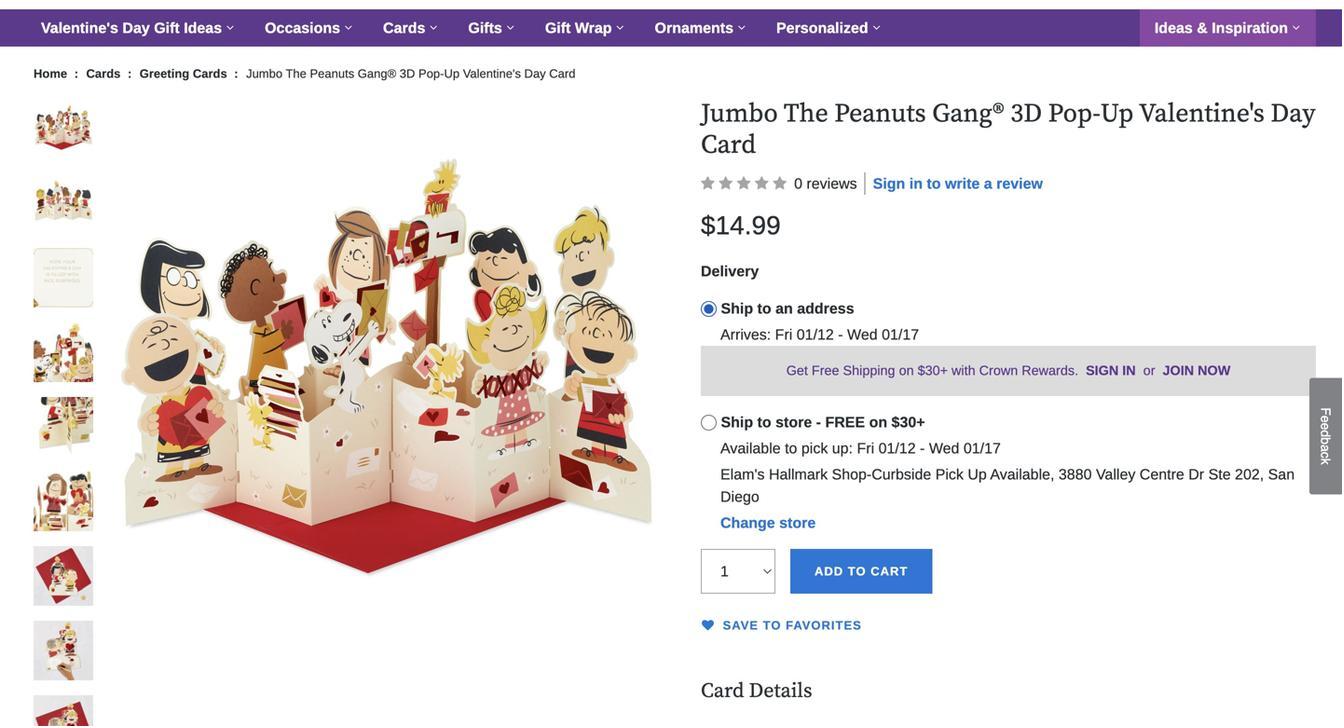 Task type: describe. For each thing, give the bounding box(es) containing it.
the inside jumbo the peanuts gang® 3d pop-up valentine's day card
[[784, 98, 828, 131]]

an
[[776, 300, 793, 317]]

address
[[797, 300, 854, 317]]

1 horizontal spatial cards link
[[368, 9, 453, 47]]

ideas & inspiration
[[1155, 20, 1288, 36]]

menu bar inside banner
[[26, 9, 1316, 47]]

gifts
[[468, 20, 502, 36]]

save to favorites
[[719, 618, 862, 632]]

&
[[1197, 20, 1208, 36]]

change store button
[[701, 512, 816, 534]]

d
[[1319, 430, 1334, 437]]

up inside jumbo the peanuts gang® 3d pop-up valentine's day card
[[1101, 98, 1134, 131]]

ship for ship to an address arrives: fri 01/12 - wed 01/17
[[721, 300, 753, 317]]

pop- inside region
[[1048, 98, 1101, 131]]

f e e d b a c k
[[1319, 408, 1334, 465]]

greeting cards
[[140, 67, 227, 81]]

0 vertical spatial card
[[549, 67, 576, 81]]

rewards.
[[1022, 363, 1079, 378]]

pick
[[936, 466, 964, 483]]

hallmark
[[769, 466, 828, 483]]

now
[[1198, 363, 1231, 378]]

gift wrap link
[[530, 9, 640, 47]]

0 horizontal spatial peanuts
[[310, 67, 354, 81]]

shop-
[[832, 466, 872, 483]]

0 reviews
[[794, 175, 857, 192]]

add to cart
[[815, 564, 908, 578]]

3 icon image from the left
[[737, 176, 751, 191]]

gift inside gift wrap link
[[545, 20, 571, 36]]

2 icon image from the left
[[719, 176, 733, 191]]

01/17 inside ship to an address arrives: fri 01/12 - wed 01/17
[[882, 326, 919, 343]]

save
[[723, 618, 759, 632]]

fri inside ship to store - free on $30+ available to pick up: fri 01/12 - wed 01/17 elam's hallmark shop-curbside pick up available, 3880 valley centre dr ste 202, san diego change store
[[857, 440, 875, 457]]

favorites
[[786, 618, 862, 632]]

join now link
[[1163, 363, 1231, 378]]

gift inside valentine's day gift ideas link
[[154, 20, 180, 36]]

0 vertical spatial store
[[776, 414, 812, 430]]

valley
[[1096, 466, 1136, 483]]

pick
[[802, 440, 828, 457]]

to left the write in the right of the page
[[927, 175, 941, 192]]

0 vertical spatial gang®
[[358, 67, 396, 81]]

to for ship to an address arrives: fri 01/12 - wed 01/17
[[757, 300, 772, 317]]

elam's
[[721, 466, 765, 483]]

1 vertical spatial valentine's
[[463, 67, 521, 81]]

5 icon image from the left
[[773, 176, 787, 191]]

card details
[[701, 678, 812, 704]]

reviews
[[807, 175, 857, 192]]

1 horizontal spatial day
[[524, 67, 546, 81]]

3d inside region
[[1011, 98, 1042, 131]]

202,
[[1235, 466, 1264, 483]]

1 vertical spatial store
[[779, 514, 816, 531]]

inspiration
[[1212, 20, 1288, 36]]

banner containing valentine's day gift ideas
[[0, 0, 1342, 47]]

change
[[721, 514, 775, 531]]

f
[[1319, 408, 1334, 416]]

$14.99
[[701, 211, 781, 240]]

0
[[794, 175, 803, 192]]

add
[[815, 564, 844, 578]]

greeting cards link
[[140, 67, 231, 81]]

$30+ inside ship to store - free on $30+ available to pick up: fri 01/12 - wed 01/17 elam's hallmark shop-curbside pick up available, 3880 valley centre dr ste 202, san diego change store
[[892, 414, 925, 430]]

0 horizontal spatial jumbo
[[246, 67, 283, 81]]

jumbo inside jumbo the peanuts gang® 3d pop-up valentine's day card
[[701, 98, 778, 131]]

add to cart button
[[791, 549, 932, 594]]

on inside ship to store - free on $30+ available to pick up: fri 01/12 - wed 01/17 elam's hallmark shop-curbside pick up available, 3880 valley centre dr ste 202, san diego change store
[[869, 414, 888, 430]]

up inside ship to store - free on $30+ available to pick up: fri 01/12 - wed 01/17 elam's hallmark shop-curbside pick up available, 3880 valley centre dr ste 202, san diego change store
[[968, 466, 987, 483]]

f e e d b a c k button
[[1310, 378, 1342, 495]]

day inside banner
[[122, 20, 150, 36]]

b
[[1319, 437, 1334, 445]]

gift wrap
[[545, 20, 612, 36]]

cart
[[871, 564, 908, 578]]

write
[[945, 175, 980, 192]]

4 icon image from the left
[[755, 176, 769, 191]]

personalized
[[777, 20, 869, 36]]

2 horizontal spatial -
[[920, 440, 925, 457]]

sign in to write a review link
[[873, 175, 1043, 192]]

ship to an address arrives: fri 01/12 - wed 01/17
[[721, 300, 919, 343]]

save to favorites link
[[701, 612, 862, 642]]

2 vertical spatial card
[[701, 678, 744, 704]]

- inside ship to an address arrives: fri 01/12 - wed 01/17
[[838, 326, 843, 343]]

details
[[749, 678, 812, 704]]

ideas & inspiration link
[[1140, 9, 1316, 47]]

0 horizontal spatial pop-
[[419, 67, 444, 81]]

jumbo the peanuts gang® 3d pop-up valentine's day card region
[[26, 98, 1316, 726]]

with
[[952, 363, 976, 378]]

diego
[[721, 488, 760, 505]]

1 horizontal spatial in
[[1123, 363, 1136, 378]]

sign in to write a review
[[873, 175, 1043, 192]]

centre
[[1140, 466, 1185, 483]]



Task type: vqa. For each thing, say whether or not it's contained in the screenshot.
top Pop-
yes



Task type: locate. For each thing, give the bounding box(es) containing it.
menu bar containing valentine's day gift ideas
[[26, 9, 1316, 47]]

0 vertical spatial day
[[122, 20, 150, 36]]

0 vertical spatial 3d
[[400, 67, 415, 81]]

1 horizontal spatial fri
[[857, 440, 875, 457]]

home link
[[34, 67, 71, 81]]

jumbo the peanuts gang® 3d pop-up valentine's day card image
[[34, 99, 93, 158], [108, 99, 664, 654], [34, 173, 93, 233], [34, 248, 93, 308], [34, 323, 93, 382], [34, 397, 93, 457], [34, 472, 93, 531], [34, 546, 93, 606], [34, 621, 93, 681], [34, 695, 93, 726]]

gang® up the write in the right of the page
[[932, 98, 1005, 131]]

1 vertical spatial 3d
[[1011, 98, 1042, 131]]

01/12 down address
[[797, 326, 834, 343]]

sign in link
[[1086, 363, 1136, 378]]

1 vertical spatial peanuts
[[835, 98, 926, 131]]

01/12
[[797, 326, 834, 343], [879, 440, 916, 457]]

0 vertical spatial cards link
[[368, 9, 453, 47]]

1 horizontal spatial up
[[968, 466, 987, 483]]

ship inside ship to an address arrives: fri 01/12 - wed 01/17
[[721, 300, 753, 317]]

1 vertical spatial card
[[701, 129, 756, 162]]

1 horizontal spatial 01/12
[[879, 440, 916, 457]]

ship up arrives:
[[721, 300, 753, 317]]

0 horizontal spatial up
[[444, 67, 460, 81]]

jumbo the peanuts gang® 3d pop-up valentine's day card down gifts
[[246, 67, 576, 81]]

1 vertical spatial fri
[[857, 440, 875, 457]]

ship inside ship to store - free on $30+ available to pick up: fri 01/12 - wed 01/17 elam's hallmark shop-curbside pick up available, 3880 valley centre dr ste 202, san diego change store
[[721, 414, 753, 430]]

2 ideas from the left
[[1155, 20, 1193, 36]]

-
[[838, 326, 843, 343], [816, 414, 821, 430], [920, 440, 925, 457]]

01/17
[[882, 326, 919, 343], [964, 440, 1001, 457]]

0 vertical spatial 01/12
[[797, 326, 834, 343]]

1 ideas from the left
[[184, 20, 222, 36]]

up:
[[832, 440, 853, 457]]

1 vertical spatial -
[[816, 414, 821, 430]]

ideas up greeting cards link
[[184, 20, 222, 36]]

ideas left &
[[1155, 20, 1193, 36]]

0 vertical spatial fri
[[775, 326, 793, 343]]

- up curbside at the right
[[920, 440, 925, 457]]

0 vertical spatial wed
[[847, 326, 878, 343]]

0 vertical spatial in
[[910, 175, 923, 192]]

cards link
[[368, 9, 453, 47], [86, 67, 124, 81]]

delivery
[[701, 263, 759, 280]]

cards right greeting
[[193, 67, 227, 81]]

get free shipping on $30+ with crown rewards. sign in or join now
[[787, 363, 1231, 378]]

review
[[997, 175, 1043, 192]]

1 horizontal spatial gang®
[[932, 98, 1005, 131]]

$30+ up curbside at the right
[[892, 414, 925, 430]]

0 horizontal spatial in
[[910, 175, 923, 192]]

1 ship from the top
[[721, 300, 753, 317]]

e up b
[[1319, 423, 1334, 430]]

on right shipping
[[899, 363, 914, 378]]

cards left gifts
[[383, 20, 425, 36]]

day inside region
[[1271, 98, 1316, 131]]

gifts link
[[453, 9, 530, 47]]

0 vertical spatial a
[[984, 175, 992, 192]]

sign
[[873, 175, 905, 192], [1086, 363, 1119, 378]]

jumbo the peanuts gang® 3d pop-up valentine's day card inside region
[[701, 98, 1316, 162]]

1 vertical spatial ship
[[721, 414, 753, 430]]

1 horizontal spatial a
[[1319, 445, 1334, 452]]

wed up pick
[[929, 440, 960, 457]]

0 horizontal spatial gift
[[154, 20, 180, 36]]

peanuts up reviews
[[835, 98, 926, 131]]

dr
[[1189, 466, 1205, 483]]

store up pick
[[776, 414, 812, 430]]

ship for ship to store - free on $30+ available to pick up: fri 01/12 - wed 01/17 elam's hallmark shop-curbside pick up available, 3880 valley centre dr ste 202, san diego change store
[[721, 414, 753, 430]]

01/17 up shipping
[[882, 326, 919, 343]]

2 e from the top
[[1319, 423, 1334, 430]]

wed inside ship to an address arrives: fri 01/12 - wed 01/17
[[847, 326, 878, 343]]

- down address
[[838, 326, 843, 343]]

1 vertical spatial on
[[869, 414, 888, 430]]

ideas
[[184, 20, 222, 36], [1155, 20, 1193, 36]]

banner
[[0, 0, 1342, 47]]

c
[[1319, 452, 1334, 458]]

free
[[812, 363, 839, 378]]

gift
[[154, 20, 180, 36], [545, 20, 571, 36]]

icon image
[[701, 176, 715, 191], [719, 176, 733, 191], [737, 176, 751, 191], [755, 176, 769, 191], [773, 176, 787, 191]]

1 gift from the left
[[154, 20, 180, 36]]

2 vertical spatial valentine's
[[1139, 98, 1265, 131]]

ship
[[721, 300, 753, 317], [721, 414, 753, 430]]

0 horizontal spatial gang®
[[358, 67, 396, 81]]

ship up available
[[721, 414, 753, 430]]

ornaments
[[655, 20, 734, 36]]

wrap
[[575, 20, 612, 36]]

1 icon image from the left
[[701, 176, 715, 191]]

in left the write in the right of the page
[[910, 175, 923, 192]]

1 horizontal spatial sign
[[1086, 363, 1119, 378]]

0 horizontal spatial valentine's
[[41, 20, 118, 36]]

1 horizontal spatial gift
[[545, 20, 571, 36]]

ornaments link
[[640, 9, 762, 47]]

1 horizontal spatial 01/17
[[964, 440, 1001, 457]]

0 vertical spatial jumbo the peanuts gang® 3d pop-up valentine's day card
[[246, 67, 576, 81]]

0 vertical spatial $30+
[[918, 363, 948, 378]]

valentine's up home
[[41, 20, 118, 36]]

jumbo the peanuts gang® 3d pop-up valentine's day card up review
[[701, 98, 1316, 162]]

wed inside ship to store - free on $30+ available to pick up: fri 01/12 - wed 01/17 elam's hallmark shop-curbside pick up available, 3880 valley centre dr ste 202, san diego change store
[[929, 440, 960, 457]]

san
[[1268, 466, 1295, 483]]

01/12 inside ship to store - free on $30+ available to pick up: fri 01/12 - wed 01/17 elam's hallmark shop-curbside pick up available, 3880 valley centre dr ste 202, san diego change store
[[879, 440, 916, 457]]

to up available
[[757, 414, 772, 430]]

day
[[122, 20, 150, 36], [524, 67, 546, 81], [1271, 98, 1316, 131]]

valentine's
[[41, 20, 118, 36], [463, 67, 521, 81], [1139, 98, 1265, 131]]

1 vertical spatial sign
[[1086, 363, 1119, 378]]

store down hallmark
[[779, 514, 816, 531]]

crown
[[979, 363, 1018, 378]]

1 e from the top
[[1319, 416, 1334, 423]]

gang® down the occasions link
[[358, 67, 396, 81]]

1 vertical spatial pop-
[[1048, 98, 1101, 131]]

join
[[1163, 363, 1194, 378]]

2 gift from the left
[[545, 20, 571, 36]]

0 vertical spatial sign
[[873, 175, 905, 192]]

0 vertical spatial pop-
[[419, 67, 444, 81]]

1 vertical spatial $30+
[[892, 414, 925, 430]]

card left details
[[701, 678, 744, 704]]

1 vertical spatial cards link
[[86, 67, 124, 81]]

2 vertical spatial day
[[1271, 98, 1316, 131]]

2 horizontal spatial day
[[1271, 98, 1316, 131]]

available
[[721, 440, 781, 457]]

0 vertical spatial valentine's
[[41, 20, 118, 36]]

0 horizontal spatial cards link
[[86, 67, 124, 81]]

1 vertical spatial day
[[524, 67, 546, 81]]

0 horizontal spatial ideas
[[184, 20, 222, 36]]

gift up greeting
[[154, 20, 180, 36]]

personalized link
[[762, 9, 897, 47]]

1 horizontal spatial peanuts
[[835, 98, 926, 131]]

0 vertical spatial -
[[838, 326, 843, 343]]

01/12 up curbside at the right
[[879, 440, 916, 457]]

a
[[984, 175, 992, 192], [1319, 445, 1334, 452]]

cards
[[383, 20, 425, 36], [86, 67, 121, 81], [193, 67, 227, 81]]

1 horizontal spatial jumbo
[[701, 98, 778, 131]]

1 horizontal spatial 3d
[[1011, 98, 1042, 131]]

0 horizontal spatial on
[[869, 414, 888, 430]]

peanuts inside jumbo the peanuts gang® 3d pop-up valentine's day card
[[835, 98, 926, 131]]

e up d
[[1319, 416, 1334, 423]]

2 horizontal spatial cards
[[383, 20, 425, 36]]

0 vertical spatial jumbo
[[246, 67, 283, 81]]

free
[[825, 414, 865, 430]]

k
[[1319, 458, 1334, 465]]

0 horizontal spatial cards
[[86, 67, 121, 81]]

1 horizontal spatial pop-
[[1048, 98, 1101, 131]]

jumbo the peanuts gang® 3d pop-up valentine's day card
[[246, 67, 576, 81], [701, 98, 1316, 162]]

curbside
[[872, 466, 931, 483]]

1 vertical spatial the
[[784, 98, 828, 131]]

on right free
[[869, 414, 888, 430]]

valentine's day gift ideas
[[41, 20, 222, 36]]

or
[[1144, 363, 1155, 378]]

- up pick
[[816, 414, 821, 430]]

1 vertical spatial jumbo the peanuts gang® 3d pop-up valentine's day card
[[701, 98, 1316, 162]]

up
[[444, 67, 460, 81], [1101, 98, 1134, 131], [968, 466, 987, 483]]

2 horizontal spatial valentine's
[[1139, 98, 1265, 131]]

valentine's down &
[[1139, 98, 1265, 131]]

gang® inside region
[[932, 98, 1005, 131]]

fri right the up: in the bottom of the page
[[857, 440, 875, 457]]

0 horizontal spatial day
[[122, 20, 150, 36]]

to for save to favorites
[[763, 618, 782, 632]]

a up k
[[1319, 445, 1334, 452]]

0 horizontal spatial 01/17
[[882, 326, 919, 343]]

0 horizontal spatial jumbo the peanuts gang® 3d pop-up valentine's day card
[[246, 67, 576, 81]]

cards right home
[[86, 67, 121, 81]]

menu bar
[[26, 9, 1316, 47]]

sign left or
[[1086, 363, 1119, 378]]

01/12 inside ship to an address arrives: fri 01/12 - wed 01/17
[[797, 326, 834, 343]]

ste
[[1209, 466, 1231, 483]]

$30+ left with
[[918, 363, 948, 378]]

sign right reviews
[[873, 175, 905, 192]]

gang®
[[358, 67, 396, 81], [932, 98, 1005, 131]]

ship to store - free on $30+ available to pick up: fri 01/12 - wed 01/17 elam's hallmark shop-curbside pick up available, 3880 valley centre dr ste 202, san diego change store
[[721, 414, 1295, 531]]

to for ship to store - free on $30+ available to pick up: fri 01/12 - wed 01/17 elam's hallmark shop-curbside pick up available, 3880 valley centre dr ste 202, san diego change store
[[757, 414, 772, 430]]

to inside ship to an address arrives: fri 01/12 - wed 01/17
[[757, 300, 772, 317]]

wed
[[847, 326, 878, 343], [929, 440, 960, 457]]

3880
[[1059, 466, 1092, 483]]

greeting
[[140, 67, 189, 81]]

$30+
[[918, 363, 948, 378], [892, 414, 925, 430]]

1 horizontal spatial jumbo the peanuts gang® 3d pop-up valentine's day card
[[701, 98, 1316, 162]]

0 horizontal spatial the
[[286, 67, 307, 81]]

0 horizontal spatial sign
[[873, 175, 905, 192]]

0 horizontal spatial 01/12
[[797, 326, 834, 343]]

01/17 inside ship to store - free on $30+ available to pick up: fri 01/12 - wed 01/17 elam's hallmark shop-curbside pick up available, 3880 valley centre dr ste 202, san diego change store
[[964, 440, 1001, 457]]

heart image
[[701, 619, 719, 631]]

0 horizontal spatial a
[[984, 175, 992, 192]]

to
[[848, 564, 867, 578]]

01/17 up pick
[[964, 440, 1001, 457]]

to left an
[[757, 300, 772, 317]]

cards link left gifts
[[368, 9, 453, 47]]

0 horizontal spatial 3d
[[400, 67, 415, 81]]

valentine's inside banner
[[41, 20, 118, 36]]

1 horizontal spatial ideas
[[1155, 20, 1193, 36]]

valentine's down gifts link
[[463, 67, 521, 81]]

store
[[776, 414, 812, 430], [779, 514, 816, 531]]

1 horizontal spatial on
[[899, 363, 914, 378]]

2 ship from the top
[[721, 414, 753, 430]]

1 horizontal spatial the
[[784, 98, 828, 131]]

1 horizontal spatial -
[[838, 326, 843, 343]]

1 vertical spatial wed
[[929, 440, 960, 457]]

to right save
[[763, 618, 782, 632]]

1 vertical spatial 01/17
[[964, 440, 1001, 457]]

0 horizontal spatial -
[[816, 414, 821, 430]]

valentine's day gift ideas link
[[26, 9, 250, 47]]

1 vertical spatial a
[[1319, 445, 1334, 452]]

pop-
[[419, 67, 444, 81], [1048, 98, 1101, 131]]

0 horizontal spatial fri
[[775, 326, 793, 343]]

the down the occasions
[[286, 67, 307, 81]]

cards link down valentine's day gift ideas
[[86, 67, 124, 81]]

the
[[286, 67, 307, 81], [784, 98, 828, 131]]

2 vertical spatial -
[[920, 440, 925, 457]]

0 vertical spatial on
[[899, 363, 914, 378]]

0 vertical spatial 01/17
[[882, 326, 919, 343]]

occasions
[[265, 20, 340, 36]]

0 vertical spatial peanuts
[[310, 67, 354, 81]]

in
[[910, 175, 923, 192], [1123, 363, 1136, 378]]

a right the write in the right of the page
[[984, 175, 992, 192]]

available,
[[990, 466, 1055, 483]]

2 vertical spatial up
[[968, 466, 987, 483]]

wed up shipping
[[847, 326, 878, 343]]

to
[[927, 175, 941, 192], [757, 300, 772, 317], [757, 414, 772, 430], [785, 440, 797, 457], [763, 618, 782, 632]]

0 vertical spatial ship
[[721, 300, 753, 317]]

2 horizontal spatial up
[[1101, 98, 1134, 131]]

card
[[549, 67, 576, 81], [701, 129, 756, 162], [701, 678, 744, 704]]

arrives:
[[721, 326, 771, 343]]

the up 0
[[784, 98, 828, 131]]

fri down an
[[775, 326, 793, 343]]

shipping
[[843, 363, 895, 378]]

0 vertical spatial the
[[286, 67, 307, 81]]

a inside button
[[1319, 445, 1334, 452]]

in left or
[[1123, 363, 1136, 378]]

occasions link
[[250, 9, 368, 47]]

1 vertical spatial gang®
[[932, 98, 1005, 131]]

1 vertical spatial up
[[1101, 98, 1134, 131]]

0 horizontal spatial wed
[[847, 326, 878, 343]]

1 vertical spatial in
[[1123, 363, 1136, 378]]

card up "$14.99"
[[701, 129, 756, 162]]

valentine's inside region
[[1139, 98, 1265, 131]]

jumbo
[[246, 67, 283, 81], [701, 98, 778, 131]]

home
[[34, 67, 71, 81]]

fri
[[775, 326, 793, 343], [857, 440, 875, 457]]

1 vertical spatial 01/12
[[879, 440, 916, 457]]

None radio
[[701, 301, 717, 317], [701, 415, 717, 430], [701, 301, 717, 317], [701, 415, 717, 430]]

1 horizontal spatial cards
[[193, 67, 227, 81]]

card down gift wrap
[[549, 67, 576, 81]]

peanuts
[[310, 67, 354, 81], [835, 98, 926, 131]]

fri inside ship to an address arrives: fri 01/12 - wed 01/17
[[775, 326, 793, 343]]

1 vertical spatial jumbo
[[701, 98, 778, 131]]

on
[[899, 363, 914, 378], [869, 414, 888, 430]]

get
[[787, 363, 808, 378]]

peanuts down the occasions link
[[310, 67, 354, 81]]

cards inside cards link
[[383, 20, 425, 36]]

1 horizontal spatial valentine's
[[463, 67, 521, 81]]

to left pick
[[785, 440, 797, 457]]

gift left wrap
[[545, 20, 571, 36]]

a inside region
[[984, 175, 992, 192]]



